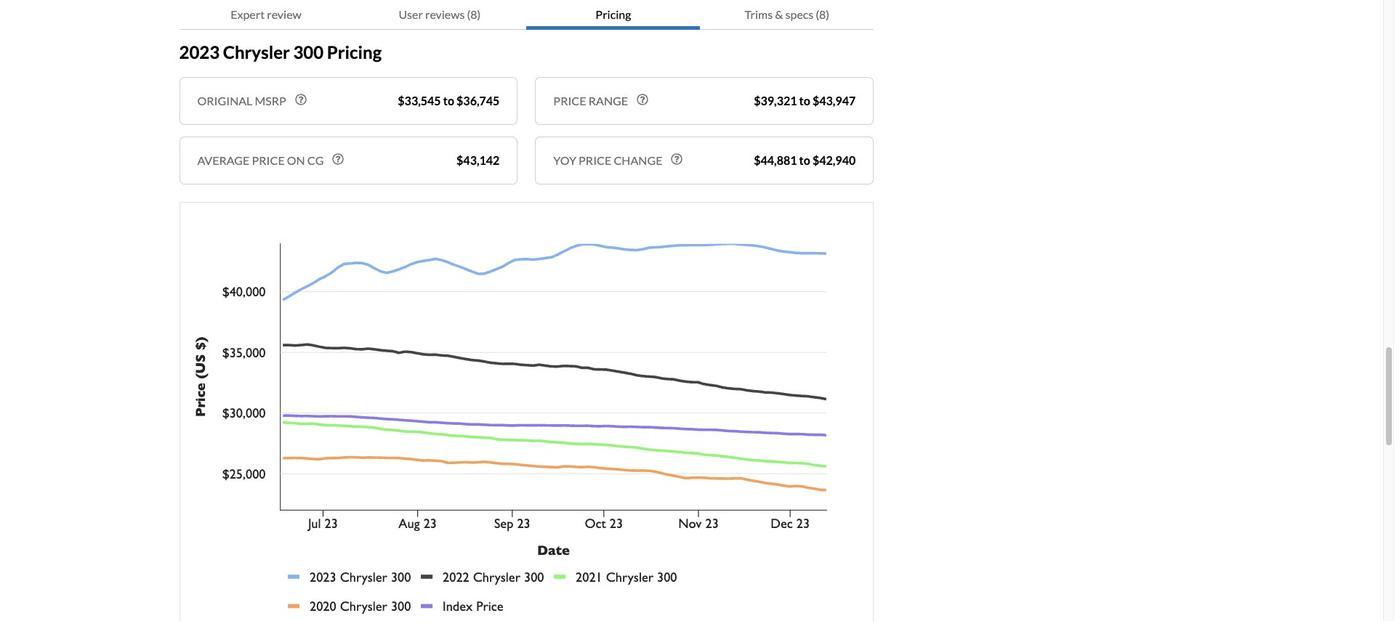 Task type: locate. For each thing, give the bounding box(es) containing it.
msrp
[[255, 94, 286, 108]]

yoy price change
[[554, 153, 663, 167]]

price range
[[554, 94, 628, 108]]

2 price from the left
[[579, 153, 612, 167]]

2023
[[179, 41, 220, 62]]

1 vertical spatial question circle image
[[333, 153, 344, 165]]

1 vertical spatial question circle image
[[672, 153, 683, 165]]

1 price from the left
[[252, 153, 285, 167]]

average price on cg
[[197, 153, 324, 167]]

cg
[[307, 153, 324, 167]]

question circle image right range
[[637, 94, 649, 105]]

question circle image right cg
[[333, 153, 344, 165]]

reviews
[[425, 7, 465, 21]]

300
[[293, 41, 324, 62]]

0 vertical spatial question circle image
[[295, 94, 307, 105]]

price for change
[[579, 153, 612, 167]]

price
[[252, 153, 285, 167], [579, 153, 612, 167]]

2 (8) from the left
[[816, 7, 830, 21]]

question circle image right change
[[672, 153, 683, 165]]

0 horizontal spatial question circle image
[[333, 153, 344, 165]]

question circle image
[[637, 94, 649, 105], [333, 153, 344, 165]]

0 vertical spatial pricing
[[596, 7, 631, 21]]

1 vertical spatial pricing
[[327, 41, 382, 62]]

pricing
[[596, 7, 631, 21], [327, 41, 382, 62]]

(8) right 'reviews'
[[467, 7, 481, 21]]

user reviews (8)
[[399, 7, 481, 21]]

tab list
[[179, 0, 874, 30]]

price left on
[[252, 153, 285, 167]]

1 horizontal spatial price
[[579, 153, 612, 167]]

tab list containing expert review
[[179, 0, 874, 30]]

(8)
[[467, 7, 481, 21], [816, 7, 830, 21]]

to right $44,881 at the right
[[800, 153, 811, 167]]

price for on
[[252, 153, 285, 167]]

to right $39,321
[[800, 94, 811, 108]]

price right yoy
[[579, 153, 612, 167]]

(8) right the specs on the right of page
[[816, 7, 830, 21]]

to
[[443, 94, 455, 108], [800, 94, 811, 108], [800, 153, 811, 167]]

original
[[197, 94, 253, 108]]

0 horizontal spatial question circle image
[[295, 94, 307, 105]]

0 horizontal spatial price
[[252, 153, 285, 167]]

expert
[[231, 7, 265, 21]]

1 horizontal spatial question circle image
[[637, 94, 649, 105]]

$43,947
[[813, 94, 856, 108]]

$42,940
[[813, 153, 856, 167]]

to right $33,545
[[443, 94, 455, 108]]

question circle image
[[295, 94, 307, 105], [672, 153, 683, 165]]

1 horizontal spatial question circle image
[[672, 153, 683, 165]]

0 vertical spatial question circle image
[[637, 94, 649, 105]]

trims
[[745, 7, 773, 21]]

1 horizontal spatial (8)
[[816, 7, 830, 21]]

question circle image right msrp
[[295, 94, 307, 105]]

range
[[589, 94, 628, 108]]

0 horizontal spatial (8)
[[467, 7, 481, 21]]

$33,545
[[398, 94, 441, 108]]

expert review tab
[[179, 0, 353, 30]]

$44,881
[[754, 153, 797, 167]]

1 horizontal spatial pricing
[[596, 7, 631, 21]]

tab panel
[[179, 0, 874, 13]]



Task type: vqa. For each thing, say whether or not it's contained in the screenshot.


Task type: describe. For each thing, give the bounding box(es) containing it.
user
[[399, 7, 423, 21]]

change
[[614, 153, 663, 167]]

$39,321
[[754, 94, 797, 108]]

question circle image for average price on cg
[[333, 153, 344, 165]]

$44,881 to $42,940
[[754, 153, 856, 167]]

pricing tab
[[527, 0, 701, 30]]

yoy
[[554, 153, 577, 167]]

to for $44,881
[[800, 153, 811, 167]]

user reviews (8) tab
[[353, 0, 527, 30]]

2023 chrysler 300 pricing
[[179, 41, 382, 62]]

on
[[287, 153, 305, 167]]

$36,745
[[457, 94, 500, 108]]

$43,142
[[457, 153, 500, 167]]

to for $33,545
[[443, 94, 455, 108]]

price
[[554, 94, 587, 108]]

question circle image for original msrp
[[295, 94, 307, 105]]

1 (8) from the left
[[467, 7, 481, 21]]

question circle image for price range
[[637, 94, 649, 105]]

trims & specs (8) tab
[[701, 0, 874, 30]]

pricing inside tab
[[596, 7, 631, 21]]

review
[[267, 7, 302, 21]]

to for $39,321
[[800, 94, 811, 108]]

specs
[[786, 7, 814, 21]]

trims & specs (8)
[[745, 7, 830, 21]]

$39,321 to $43,947
[[754, 94, 856, 108]]

chrysler
[[223, 41, 290, 62]]

$33,545 to $36,745
[[398, 94, 500, 108]]

0 horizontal spatial pricing
[[327, 41, 382, 62]]

question circle image for yoy price change
[[672, 153, 683, 165]]

average
[[197, 153, 250, 167]]

original msrp
[[197, 94, 286, 108]]

&
[[775, 7, 784, 21]]

expert review
[[231, 7, 302, 21]]



